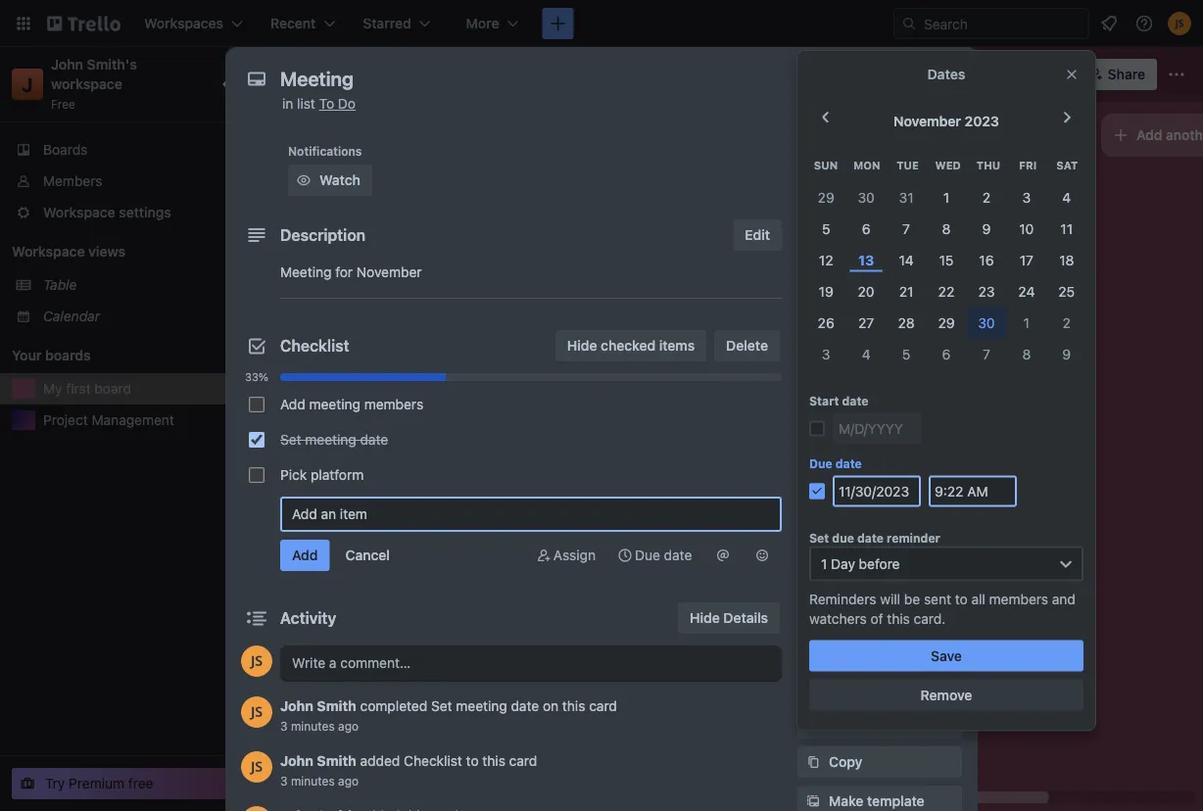 Task type: vqa. For each thing, say whether or not it's contained in the screenshot.
"THIS WILL ACTIVATE ATLASSIAN INTELLIGENCE FOR ALL BOARDS IN"
no



Task type: describe. For each thing, give the bounding box(es) containing it.
1 vertical spatial power-
[[858, 556, 904, 572]]

1 vertical spatial november
[[357, 264, 422, 280]]

2 horizontal spatial checklist
[[829, 242, 889, 259]]

hide details
[[690, 610, 768, 626]]

cancel link
[[334, 540, 402, 571]]

0 vertical spatial to
[[824, 136, 835, 150]]

labels
[[829, 203, 871, 219]]

sm image up details
[[752, 546, 772, 565]]

0 horizontal spatial my first board
[[43, 381, 131, 397]]

16
[[979, 252, 994, 268]]

30 for the right 30 button
[[978, 314, 995, 330]]

0 vertical spatial john smith (johnsmith38824343) image
[[1047, 61, 1074, 88]]

smith for completed
[[317, 698, 356, 714]]

25
[[1058, 283, 1075, 299]]

anothe
[[1166, 127, 1203, 143]]

date up the before
[[857, 531, 884, 545]]

confluence
[[829, 478, 903, 494]]

sent
[[924, 591, 951, 607]]

13 inside checkbox
[[335, 244, 348, 258]]

0 horizontal spatial john smith (johnsmith38824343) image
[[241, 751, 272, 783]]

hide details link
[[678, 603, 780, 634]]

add button button
[[797, 629, 962, 660]]

12 button
[[806, 244, 846, 276]]

added
[[360, 753, 400, 769]]

21 button
[[886, 276, 926, 307]]

/ for 1
[[342, 342, 346, 356]]

0 vertical spatial 9 button
[[966, 213, 1007, 244]]

hide checked items link
[[555, 330, 707, 362]]

free
[[51, 97, 75, 111]]

2 nov from the left
[[360, 244, 381, 258]]

card down tue
[[903, 178, 932, 194]]

14 button
[[886, 244, 926, 276]]

do
[[338, 96, 356, 112]]

john for workspace
[[51, 56, 83, 72]]

start date
[[809, 394, 869, 408]]

0 notifications image
[[1097, 12, 1121, 35]]

ago inside john smith completed set meeting date on this card 3 minutes ago
[[338, 719, 359, 733]]

your
[[12, 347, 42, 363]]

sm image for checklist
[[803, 241, 823, 261]]

14
[[899, 252, 914, 268]]

sm image up 'hide details'
[[713, 546, 733, 565]]

1 horizontal spatial 4 button
[[1047, 182, 1087, 213]]

26 button
[[806, 307, 846, 338]]

john smith completed set meeting date on this card 3 minutes ago
[[280, 698, 617, 733]]

your boards
[[12, 347, 91, 363]]

due date link
[[607, 540, 701, 571]]

1 horizontal spatial 1 button
[[1007, 307, 1047, 338]]

2023
[[965, 113, 999, 129]]

assign link
[[526, 540, 603, 571]]

Add an item text field
[[280, 497, 782, 532]]

j link
[[12, 69, 43, 100]]

M/D/YYYY text field
[[833, 413, 921, 444]]

meeting for add
[[309, 396, 360, 412]]

add a card for add a card button to the bottom
[[306, 386, 375, 402]]

1 horizontal spatial 30 button
[[966, 307, 1007, 338]]

3 minutes ago link for completed
[[280, 719, 359, 733]]

1 vertical spatial add a card button
[[274, 378, 494, 410]]

19 button
[[806, 276, 846, 307]]

5 for right 5 button
[[902, 346, 910, 362]]

1 for 1 button to the top
[[943, 189, 949, 205]]

13 inside "button"
[[858, 252, 874, 268]]

16 button
[[966, 244, 1007, 276]]

sm image for move link on the bottom right
[[803, 713, 823, 733]]

planning
[[335, 217, 389, 233]]

remove button
[[809, 679, 1084, 711]]

1 horizontal spatial 2 button
[[1047, 307, 1087, 338]]

1 vertical spatial 6 button
[[926, 338, 966, 370]]

smith's
[[87, 56, 137, 72]]

minutes inside john smith added checklist to this card 3 minutes ago
[[291, 774, 335, 788]]

hide checked items
[[567, 338, 695, 354]]

0 vertical spatial power-
[[797, 450, 838, 463]]

add anothe button
[[1101, 114, 1203, 157]]

0 horizontal spatial members
[[43, 173, 102, 189]]

0 horizontal spatial 8
[[942, 220, 951, 236]]

add meeting members
[[280, 396, 423, 412]]

november 2023
[[894, 113, 999, 129]]

1 vertical spatial board
[[94, 381, 131, 397]]

1 pick platform checkbox from the top
[[249, 397, 265, 412]]

0 horizontal spatial first
[[66, 381, 91, 397]]

24
[[1018, 283, 1035, 299]]

0 horizontal spatial 2 button
[[966, 182, 1007, 213]]

sm image for copy link
[[803, 752, 823, 772]]

2 pick platform checkbox from the top
[[249, 467, 265, 483]]

1 horizontal spatial members link
[[797, 157, 962, 188]]

0 horizontal spatial 29 button
[[806, 182, 846, 213]]

0
[[310, 271, 317, 285]]

dates inside button
[[829, 282, 866, 298]]

add board image
[[227, 348, 243, 363]]

my first board link
[[43, 379, 243, 399]]

1 vertical spatial 29
[[938, 314, 955, 330]]

nov 13 - nov 30
[[310, 244, 400, 258]]

0 vertical spatial november
[[894, 113, 961, 129]]

members inside reminders will be sent to all members and watchers of this card.
[[989, 591, 1048, 607]]

5 for left 5 button
[[822, 220, 830, 236]]

cancel
[[345, 547, 390, 563]]

add inside checklist group
[[280, 396, 305, 412]]

members inside checklist group
[[364, 396, 423, 412]]

-
[[351, 244, 356, 258]]

card down '1 / 3'
[[346, 386, 375, 402]]

free
[[128, 775, 153, 792]]

will
[[880, 591, 900, 607]]

1 horizontal spatial 5 button
[[886, 338, 926, 370]]

card up mon
[[838, 136, 864, 150]]

1 vertical spatial 4 button
[[846, 338, 886, 370]]

create board or workspace image
[[548, 14, 568, 33]]

card inside john smith completed set meeting date on this card 3 minutes ago
[[589, 698, 617, 714]]

sm image for due date link
[[615, 546, 635, 565]]

add anothe
[[1136, 127, 1203, 143]]

primary element
[[0, 0, 1203, 47]]

due
[[832, 531, 854, 545]]

copy
[[829, 754, 862, 770]]

1 vertical spatial ups
[[904, 556, 930, 572]]

add button
[[829, 636, 901, 652]]

1 horizontal spatial members
[[829, 164, 890, 180]]

Pick platform checkbox
[[249, 432, 265, 448]]

john for completed
[[280, 698, 313, 714]]

dates button
[[797, 274, 962, 306]]

fri
[[1019, 160, 1037, 172]]

due inside due date link
[[635, 547, 660, 563]]

copy link
[[797, 747, 962, 778]]

0 horizontal spatial 5 button
[[806, 213, 846, 244]]

0 horizontal spatial members link
[[0, 166, 255, 197]]

attachment
[[829, 321, 905, 337]]

3 minutes ago link for added checklist to this card
[[280, 774, 359, 788]]

make template link
[[797, 786, 962, 811]]

edit button
[[733, 219, 782, 251]]

date inside john smith completed set meeting date on this card 3 minutes ago
[[511, 698, 539, 714]]

project planning
[[286, 217, 389, 233]]

calendar power-up image
[[820, 66, 835, 81]]

labels link
[[797, 196, 962, 227]]

be
[[904, 591, 920, 607]]

3 inside john smith added checklist to this card 3 minutes ago
[[280, 774, 288, 788]]

date inside checklist group
[[360, 432, 388, 448]]

22 button
[[926, 276, 966, 307]]

notifications
[[288, 144, 362, 158]]

set for set due date reminder
[[809, 531, 829, 545]]

1 horizontal spatial 7 button
[[966, 338, 1007, 370]]

7 for the right "7" button
[[983, 346, 990, 362]]

4 for the right 4 button
[[1062, 189, 1071, 205]]

1 day before
[[821, 555, 900, 571]]

make template
[[829, 793, 924, 809]]

1 horizontal spatial 9
[[1062, 346, 1071, 362]]

john smith added checklist to this card 3 minutes ago
[[280, 753, 537, 788]]

1 horizontal spatial 29 button
[[926, 307, 966, 338]]

7 for topmost "7" button
[[902, 220, 910, 236]]

assign
[[553, 547, 596, 563]]

to for reminders will be sent to all members and watchers of this card.
[[955, 591, 968, 607]]

0 horizontal spatial 9
[[982, 220, 991, 236]]

table link
[[43, 275, 243, 295]]

project management link
[[43, 410, 243, 430]]

table
[[43, 277, 77, 293]]

to do link
[[319, 96, 356, 112]]

0 vertical spatial add a card button
[[831, 170, 1050, 202]]

0 vertical spatial 29
[[818, 189, 834, 205]]

sm image for members
[[803, 163, 823, 182]]

add a card for the topmost add a card button
[[862, 178, 932, 194]]

0 vertical spatial a
[[892, 178, 899, 194]]

11 button
[[1047, 213, 1087, 244]]

1 up add meeting members
[[337, 342, 342, 356]]

calendar link
[[43, 307, 243, 326]]

search image
[[901, 16, 917, 31]]

0 horizontal spatial my
[[43, 381, 62, 397]]

1 horizontal spatial 9 button
[[1047, 338, 1087, 370]]

items
[[659, 338, 695, 354]]

in list to do
[[282, 96, 356, 112]]

0 vertical spatial dates
[[927, 66, 965, 82]]

1 nov from the left
[[310, 244, 331, 258]]

15
[[939, 252, 954, 268]]

sm image inside assign link
[[534, 546, 553, 565]]

0 horizontal spatial 30 button
[[846, 182, 886, 213]]

project management
[[43, 412, 174, 428]]

close popover image
[[1064, 67, 1080, 82]]

1 horizontal spatial 8 button
[[1007, 338, 1047, 370]]

meeting
[[280, 264, 332, 280]]

your boards with 2 items element
[[12, 344, 198, 367]]

Add time text field
[[929, 475, 1017, 507]]

tue
[[897, 160, 919, 172]]

11
[[1060, 220, 1073, 236]]

of
[[870, 610, 883, 626]]

premium
[[69, 775, 125, 792]]

0 vertical spatial 1 button
[[926, 182, 966, 213]]

meeting inside john smith completed set meeting date on this card 3 minutes ago
[[456, 698, 507, 714]]

0 vertical spatial 3 button
[[1007, 182, 1047, 213]]

1 vertical spatial 3 button
[[806, 338, 846, 370]]

to
[[319, 96, 334, 112]]

2 create from template… image from the left
[[1058, 178, 1074, 194]]

0 horizontal spatial 2
[[982, 189, 991, 205]]

1 horizontal spatial due date
[[809, 457, 862, 471]]

1 vertical spatial john smith (johnsmith38824343) image
[[241, 646, 272, 677]]

3 inside john smith completed set meeting date on this card 3 minutes ago
[[280, 719, 288, 733]]

checklist inside john smith added checklist to this card 3 minutes ago
[[404, 753, 462, 769]]



Task type: locate. For each thing, give the bounding box(es) containing it.
1 vertical spatial 30
[[385, 244, 400, 258]]

sun
[[814, 160, 838, 172]]

4 for the bottom 4 button
[[862, 346, 871, 362]]

1 vertical spatial 9 button
[[1047, 338, 1087, 370]]

first inside board name text box
[[310, 64, 344, 85]]

sm image down add to card
[[803, 163, 823, 182]]

set left due
[[809, 531, 829, 545]]

john smith (johnsmith38824343) image inside primary element
[[1168, 12, 1191, 35]]

1 vertical spatial 29 button
[[926, 307, 966, 338]]

add a card
[[862, 178, 932, 194], [306, 386, 375, 402]]

1 vertical spatial john smith (johnsmith38824343) image
[[241, 751, 272, 783]]

29 button down 22
[[926, 307, 966, 338]]

8
[[942, 220, 951, 236], [1022, 346, 1031, 362]]

M/D/YYYY text field
[[833, 475, 921, 507]]

23
[[978, 283, 995, 299]]

share button
[[1080, 59, 1157, 90]]

hide for hide checked items
[[567, 338, 597, 354]]

to for john smith added checklist to this card 3 minutes ago
[[466, 753, 479, 769]]

7 button up 14
[[886, 213, 926, 244]]

first down boards
[[66, 381, 91, 397]]

sm image left the 'watch'
[[294, 170, 314, 190]]

board
[[348, 64, 398, 85], [94, 381, 131, 397]]

5 button
[[806, 213, 846, 244], [886, 338, 926, 370]]

22
[[938, 283, 955, 299]]

9
[[982, 220, 991, 236], [1062, 346, 1071, 362]]

Pick platform checkbox
[[249, 397, 265, 412], [249, 467, 265, 483]]

1 3 minutes ago link from the top
[[280, 719, 359, 733]]

template
[[867, 793, 924, 809]]

reminders will be sent to all members and watchers of this card.
[[809, 591, 1076, 626]]

2 3 minutes ago link from the top
[[280, 774, 359, 788]]

sm image for make template
[[803, 792, 823, 811]]

12
[[819, 252, 833, 268]]

2 ago from the top
[[338, 774, 359, 788]]

2 horizontal spatial set
[[809, 531, 829, 545]]

sm image left labels
[[803, 202, 823, 221]]

to up "sun"
[[824, 136, 835, 150]]

0 vertical spatial 2 button
[[966, 182, 1007, 213]]

1 vertical spatial 3 minutes ago link
[[280, 774, 359, 788]]

cover link
[[797, 353, 962, 384]]

power- down set due date reminder
[[858, 556, 904, 572]]

0 vertical spatial 4 button
[[1047, 182, 1087, 213]]

board up the do
[[348, 64, 398, 85]]

create from template… image
[[780, 178, 796, 194], [1058, 178, 1074, 194]]

john inside john smith added checklist to this card 3 minutes ago
[[280, 753, 313, 769]]

0 vertical spatial john smith (johnsmith38824343) image
[[1168, 12, 1191, 35]]

7 down 23 button at the top
[[983, 346, 990, 362]]

a down tue
[[892, 178, 899, 194]]

members up "set meeting date"
[[364, 396, 423, 412]]

meeting up "set meeting date"
[[309, 396, 360, 412]]

0 vertical spatial 5 button
[[806, 213, 846, 244]]

0 vertical spatial checklist
[[829, 242, 889, 259]]

sat
[[1056, 160, 1078, 172]]

my first board
[[280, 64, 398, 85], [43, 381, 131, 397]]

6 down labels
[[862, 220, 870, 236]]

1 horizontal spatial a
[[892, 178, 899, 194]]

save button
[[809, 640, 1084, 671]]

1 vertical spatial my
[[43, 381, 62, 397]]

remove
[[921, 687, 972, 703]]

john inside john smith's workspace free
[[51, 56, 83, 72]]

due date up confluence on the bottom of page
[[809, 457, 862, 471]]

this inside john smith added checklist to this card 3 minutes ago
[[482, 753, 505, 769]]

sm image for cover
[[803, 359, 823, 378]]

1 vertical spatial 30 button
[[966, 307, 1007, 338]]

1 horizontal spatial 29
[[938, 314, 955, 330]]

0 vertical spatial pick platform checkbox
[[249, 397, 265, 412]]

card inside john smith added checklist to this card 3 minutes ago
[[509, 753, 537, 769]]

to inside john smith added checklist to this card 3 minutes ago
[[466, 753, 479, 769]]

november up tue
[[894, 113, 961, 129]]

ago inside john smith added checklist to this card 3 minutes ago
[[338, 774, 359, 788]]

29 button down "sun"
[[806, 182, 846, 213]]

6
[[862, 220, 870, 236], [942, 346, 951, 362]]

6 for the bottommost 6 button
[[942, 346, 951, 362]]

0 horizontal spatial due
[[635, 547, 660, 563]]

0 vertical spatial 6 button
[[846, 213, 886, 244]]

13 up 20
[[858, 252, 874, 268]]

ago
[[338, 719, 359, 733], [338, 774, 359, 788]]

1 horizontal spatial power-
[[858, 556, 904, 572]]

None submit
[[280, 540, 330, 571]]

nov right -
[[360, 244, 381, 258]]

meeting down the write a comment text box
[[456, 698, 507, 714]]

members link down boards
[[0, 166, 255, 197]]

set right pick platform option
[[280, 432, 301, 448]]

29 down "sun"
[[818, 189, 834, 205]]

0 vertical spatial 6
[[862, 220, 870, 236]]

smith for added checklist to this card
[[317, 753, 356, 769]]

0 vertical spatial ups
[[838, 450, 861, 463]]

thu
[[977, 160, 1001, 172]]

30 down mon
[[858, 189, 875, 205]]

1 for 1 button to the right
[[1023, 314, 1030, 330]]

2 vertical spatial this
[[482, 753, 505, 769]]

4 button
[[1047, 182, 1087, 213], [846, 338, 886, 370]]

1 horizontal spatial 2
[[1063, 314, 1071, 330]]

0 horizontal spatial a
[[335, 386, 343, 402]]

completed
[[360, 698, 427, 714]]

due date inside due date link
[[635, 547, 692, 563]]

john smith (johnsmith38824343) image
[[1047, 61, 1074, 88], [241, 646, 272, 677], [241, 697, 272, 728]]

sm image inside due date link
[[615, 546, 635, 565]]

0 horizontal spatial board
[[94, 381, 131, 397]]

sm image right assign
[[615, 546, 635, 565]]

Nov 13 - Nov 30 checkbox
[[286, 239, 405, 263]]

0 vertical spatial hide
[[567, 338, 597, 354]]

1 horizontal spatial first
[[310, 64, 344, 85]]

0 vertical spatial project
[[286, 217, 331, 233]]

add a card down '1 / 3'
[[306, 386, 375, 402]]

this down will
[[887, 610, 910, 626]]

management
[[92, 412, 174, 428]]

pick
[[280, 467, 307, 483]]

move
[[829, 715, 864, 731]]

members right all
[[989, 591, 1048, 607]]

0 horizontal spatial 6 button
[[846, 213, 886, 244]]

project inside "link"
[[43, 412, 88, 428]]

date down add meeting members
[[360, 432, 388, 448]]

/ for 0
[[317, 271, 321, 285]]

5 button down 28
[[886, 338, 926, 370]]

j
[[22, 72, 33, 96]]

17
[[1020, 252, 1034, 268]]

30 button
[[846, 182, 886, 213], [966, 307, 1007, 338]]

this right on
[[562, 698, 585, 714]]

this inside john smith completed set meeting date on this card 3 minutes ago
[[562, 698, 585, 714]]

2 minutes from the top
[[291, 774, 335, 788]]

project planning link
[[286, 216, 513, 235]]

card right on
[[589, 698, 617, 714]]

1 horizontal spatial checklist
[[404, 753, 462, 769]]

due date right assign
[[635, 547, 692, 563]]

sm image inside copy link
[[803, 752, 823, 772]]

17 button
[[1007, 244, 1047, 276]]

to left all
[[955, 591, 968, 607]]

0 horizontal spatial nov
[[310, 244, 331, 258]]

checklist group
[[241, 387, 782, 493]]

john for added
[[280, 753, 313, 769]]

due up confluence on the bottom of page
[[809, 457, 832, 471]]

1 vertical spatial 8 button
[[1007, 338, 1047, 370]]

0 horizontal spatial ups
[[838, 450, 861, 463]]

0 vertical spatial john
[[51, 56, 83, 72]]

show menu image
[[1167, 65, 1186, 84]]

open information menu image
[[1134, 14, 1154, 33]]

5
[[822, 220, 830, 236], [902, 346, 910, 362]]

set due date reminder
[[809, 531, 940, 545]]

board inside text box
[[348, 64, 398, 85]]

next month image
[[1055, 106, 1079, 129]]

share
[[1108, 66, 1145, 82]]

0 horizontal spatial this
[[482, 753, 505, 769]]

john left added
[[280, 753, 313, 769]]

date right start
[[842, 394, 869, 408]]

0 horizontal spatial project
[[43, 412, 88, 428]]

card.
[[914, 610, 946, 626]]

smith inside john smith completed set meeting date on this card 3 minutes ago
[[317, 698, 356, 714]]

sm image inside make template link
[[803, 792, 823, 811]]

0 horizontal spatial 4 button
[[846, 338, 886, 370]]

custom fields
[[829, 399, 921, 415]]

sm image up start
[[803, 359, 823, 378]]

30
[[858, 189, 875, 205], [385, 244, 400, 258], [978, 314, 995, 330]]

add to card
[[797, 136, 864, 150]]

automation image
[[966, 59, 993, 86]]

sm image inside cover link
[[803, 359, 823, 378]]

reminder
[[887, 531, 940, 545]]

add a card down tue
[[862, 178, 932, 194]]

1 horizontal spatial 6 button
[[926, 338, 966, 370]]

27
[[858, 314, 874, 330]]

1 ago from the top
[[338, 719, 359, 733]]

for
[[335, 264, 353, 280]]

checklist down john smith completed set meeting date on this card 3 minutes ago
[[404, 753, 462, 769]]

9 down 25 button
[[1062, 346, 1071, 362]]

set inside john smith completed set meeting date on this card 3 minutes ago
[[431, 698, 452, 714]]

automation
[[797, 606, 864, 620]]

to inside reminders will be sent to all members and watchers of this card.
[[955, 591, 968, 607]]

1 vertical spatial 2 button
[[1047, 307, 1087, 338]]

1 vertical spatial 4
[[862, 346, 871, 362]]

meeting for set
[[305, 432, 356, 448]]

start
[[809, 394, 839, 408]]

1 vertical spatial add a card
[[306, 386, 375, 402]]

john up workspace
[[51, 56, 83, 72]]

2 down 'thu' in the top of the page
[[982, 189, 991, 205]]

1 horizontal spatial 3 button
[[1007, 182, 1047, 213]]

sm image inside move link
[[803, 713, 823, 733]]

november down nov 13 - nov 30
[[357, 264, 422, 280]]

1 button down wed on the right top of page
[[926, 182, 966, 213]]

1 horizontal spatial 6
[[942, 346, 951, 362]]

my first board inside board name text box
[[280, 64, 398, 85]]

1 horizontal spatial 13
[[858, 252, 874, 268]]

0 vertical spatial 8
[[942, 220, 951, 236]]

card down john smith completed set meeting date on this card 3 minutes ago
[[509, 753, 537, 769]]

0 horizontal spatial checklist
[[280, 337, 349, 355]]

1 left the day
[[821, 555, 827, 571]]

/ left for
[[317, 271, 321, 285]]

1 vertical spatial due
[[635, 547, 660, 563]]

3 minutes ago link
[[280, 719, 359, 733], [280, 774, 359, 788]]

0 vertical spatial 30 button
[[846, 182, 886, 213]]

sm image inside checklist link
[[803, 241, 823, 261]]

create from template… image up edit button
[[780, 178, 796, 194]]

1 vertical spatial dates
[[829, 282, 866, 298]]

members up labels
[[829, 164, 890, 180]]

try premium free button
[[12, 768, 239, 799]]

last month image
[[814, 106, 837, 129]]

workspace views
[[12, 243, 125, 260]]

1 vertical spatial 5 button
[[886, 338, 926, 370]]

2 vertical spatial john smith (johnsmith38824343) image
[[241, 697, 272, 728]]

attachment button
[[797, 314, 962, 345]]

6 for left 6 button
[[862, 220, 870, 236]]

1 vertical spatial meeting
[[305, 432, 356, 448]]

0 / 3
[[310, 271, 328, 285]]

members link up the "31"
[[797, 157, 962, 188]]

1 horizontal spatial 8
[[1022, 346, 1031, 362]]

1 vertical spatial john
[[280, 698, 313, 714]]

delete
[[726, 338, 768, 354]]

date left on
[[511, 698, 539, 714]]

boards
[[45, 347, 91, 363]]

13 left -
[[335, 244, 348, 258]]

0 vertical spatial /
[[317, 271, 321, 285]]

hide inside "link"
[[567, 338, 597, 354]]

4 button up 11
[[1047, 182, 1087, 213]]

checklist link
[[797, 235, 962, 266]]

john smith (johnsmith38824343) image
[[1168, 12, 1191, 35], [241, 751, 272, 783]]

smith inside john smith added checklist to this card 3 minutes ago
[[317, 753, 356, 769]]

25 button
[[1047, 276, 1087, 307]]

board up project management
[[94, 381, 131, 397]]

1 horizontal spatial dates
[[927, 66, 965, 82]]

29
[[818, 189, 834, 205], [938, 314, 955, 330]]

sm image left copy
[[803, 752, 823, 772]]

minutes inside john smith completed set meeting date on this card 3 minutes ago
[[291, 719, 335, 733]]

1 for 1 day before
[[821, 555, 827, 571]]

mon
[[853, 160, 880, 172]]

sm image for labels
[[803, 202, 823, 221]]

18
[[1059, 252, 1074, 268]]

calendar
[[43, 308, 100, 324]]

project for project management
[[43, 412, 88, 428]]

create from template… image down sat
[[1058, 178, 1074, 194]]

date up confluence on the bottom of page
[[835, 457, 862, 471]]

6 down 22 button
[[942, 346, 951, 362]]

meeting up platform on the left bottom
[[305, 432, 356, 448]]

21
[[899, 283, 913, 299]]

30 for left 30 button
[[858, 189, 875, 205]]

4
[[1062, 189, 1071, 205], [862, 346, 871, 362]]

1 horizontal spatial add a card button
[[831, 170, 1050, 202]]

smith left completed
[[317, 698, 356, 714]]

1 vertical spatial /
[[342, 342, 346, 356]]

1 minutes from the top
[[291, 719, 335, 733]]

0 vertical spatial 8 button
[[926, 213, 966, 244]]

sm image
[[803, 163, 823, 182], [294, 170, 314, 190], [803, 202, 823, 221], [803, 241, 823, 261], [803, 359, 823, 378], [534, 546, 553, 565], [713, 546, 733, 565], [803, 792, 823, 811]]

hide left details
[[690, 610, 720, 626]]

power- down start
[[797, 450, 838, 463]]

pick platform
[[280, 467, 364, 483]]

add a card button
[[831, 170, 1050, 202], [274, 378, 494, 410]]

checklist down 0
[[280, 337, 349, 355]]

sm image down actions
[[803, 713, 823, 733]]

7 button
[[886, 213, 926, 244], [966, 338, 1007, 370]]

sm image inside watch button
[[294, 170, 314, 190]]

sm image down add an item text box
[[534, 546, 553, 565]]

0 vertical spatial 7 button
[[886, 213, 926, 244]]

0 vertical spatial 7
[[902, 220, 910, 236]]

1 horizontal spatial 4
[[1062, 189, 1071, 205]]

1 button down 24
[[1007, 307, 1047, 338]]

dates
[[927, 66, 965, 82], [829, 282, 866, 298]]

sm image inside labels link
[[803, 202, 823, 221]]

hide left "checked"
[[567, 338, 597, 354]]

8 button up the 15
[[926, 213, 966, 244]]

1 horizontal spatial november
[[894, 113, 961, 129]]

1 down wed on the right top of page
[[943, 189, 949, 205]]

checklist down labels
[[829, 242, 889, 259]]

sm image
[[615, 546, 635, 565], [752, 546, 772, 565], [803, 713, 823, 733], [803, 752, 823, 772]]

0 vertical spatial due
[[809, 457, 832, 471]]

project for project planning
[[286, 217, 331, 233]]

john inside john smith completed set meeting date on this card 3 minutes ago
[[280, 698, 313, 714]]

set for set meeting date
[[280, 432, 301, 448]]

0 vertical spatial my first board
[[280, 64, 398, 85]]

0 vertical spatial 29 button
[[806, 182, 846, 213]]

try premium free
[[45, 775, 153, 792]]

Write a comment text field
[[280, 646, 782, 681]]

18 button
[[1047, 244, 1087, 276]]

ups down reminder
[[904, 556, 930, 572]]

None text field
[[270, 61, 917, 96]]

0 vertical spatial first
[[310, 64, 344, 85]]

Search field
[[917, 9, 1088, 38]]

date inside due date link
[[664, 547, 692, 563]]

fields
[[883, 399, 921, 415]]

before
[[859, 555, 900, 571]]

0 horizontal spatial power-
[[797, 450, 838, 463]]

0 vertical spatial 9
[[982, 220, 991, 236]]

meeting for november
[[280, 264, 422, 280]]

0 vertical spatial my
[[280, 64, 306, 85]]

7
[[902, 220, 910, 236], [983, 346, 990, 362]]

0 horizontal spatial 7 button
[[886, 213, 926, 244]]

8 up the 15
[[942, 220, 951, 236]]

31 button
[[886, 182, 926, 213]]

2 smith from the top
[[317, 753, 356, 769]]

0 horizontal spatial 13
[[335, 244, 348, 258]]

1 vertical spatial my first board
[[43, 381, 131, 397]]

smith left added
[[317, 753, 356, 769]]

8 down the 24 'button'
[[1022, 346, 1031, 362]]

move link
[[797, 707, 962, 739]]

description
[[280, 226, 366, 244]]

30 inside the nov 13 - nov 30 checkbox
[[385, 244, 400, 258]]

30 button down 23
[[966, 307, 1007, 338]]

0 vertical spatial 30
[[858, 189, 875, 205]]

1 vertical spatial checklist
[[280, 337, 349, 355]]

4 button down the attachment
[[846, 338, 886, 370]]

add inside "button"
[[829, 636, 855, 652]]

my down your boards
[[43, 381, 62, 397]]

23 button
[[966, 276, 1007, 307]]

1 create from template… image from the left
[[780, 178, 796, 194]]

add power-ups link
[[797, 549, 962, 580]]

add inside button
[[1136, 127, 1162, 143]]

0 vertical spatial minutes
[[291, 719, 335, 733]]

1 smith from the top
[[317, 698, 356, 714]]

activity
[[280, 609, 336, 627]]

members
[[829, 164, 890, 180], [43, 173, 102, 189]]

2
[[982, 189, 991, 205], [1063, 314, 1071, 330]]

1 horizontal spatial my first board
[[280, 64, 398, 85]]

2 down 25 button
[[1063, 314, 1071, 330]]

set inside checklist group
[[280, 432, 301, 448]]

meeting
[[309, 396, 360, 412], [305, 432, 356, 448], [456, 698, 507, 714]]

smith
[[317, 698, 356, 714], [317, 753, 356, 769]]

members down boards
[[43, 173, 102, 189]]

to down john smith completed set meeting date on this card 3 minutes ago
[[466, 753, 479, 769]]

project down boards
[[43, 412, 88, 428]]

3 button down 26
[[806, 338, 846, 370]]

1 horizontal spatial john smith (johnsmith38824343) image
[[1168, 12, 1191, 35]]

watch button
[[288, 165, 372, 196]]

7 button down 23 button at the top
[[966, 338, 1007, 370]]

save
[[931, 647, 962, 664]]

my inside board name text box
[[280, 64, 306, 85]]

0 horizontal spatial 5
[[822, 220, 830, 236]]

sm image up the 19
[[803, 241, 823, 261]]

hide for hide details
[[690, 610, 720, 626]]

set
[[280, 432, 301, 448], [809, 531, 829, 545], [431, 698, 452, 714]]

0 horizontal spatial hide
[[567, 338, 597, 354]]

0 horizontal spatial 30
[[385, 244, 400, 258]]

boards
[[43, 142, 88, 158]]

2 button down '25' on the top of page
[[1047, 307, 1087, 338]]

0 horizontal spatial 8 button
[[926, 213, 966, 244]]

3 button up 10
[[1007, 182, 1047, 213]]

0 horizontal spatial /
[[317, 271, 321, 285]]

Board name text field
[[270, 59, 408, 90]]

my first board up to do link
[[280, 64, 398, 85]]

2 button down 'thu' in the top of the page
[[966, 182, 1007, 213]]

pick platform checkbox down pick platform option
[[249, 467, 265, 483]]

0 vertical spatial board
[[348, 64, 398, 85]]

sm image for watch
[[294, 170, 314, 190]]

2 horizontal spatial to
[[955, 591, 968, 607]]

ups up confluence on the bottom of page
[[838, 450, 861, 463]]

wed
[[935, 160, 961, 172]]

power ups image
[[938, 67, 954, 82]]

this inside reminders will be sent to all members and watchers of this card.
[[887, 610, 910, 626]]

date up 'hide details'
[[664, 547, 692, 563]]

nov up meeting
[[310, 244, 331, 258]]

0 horizontal spatial due date
[[635, 547, 692, 563]]

7 down 31 button
[[902, 220, 910, 236]]

1 vertical spatial hide
[[690, 610, 720, 626]]

to
[[824, 136, 835, 150], [955, 591, 968, 607], [466, 753, 479, 769]]



